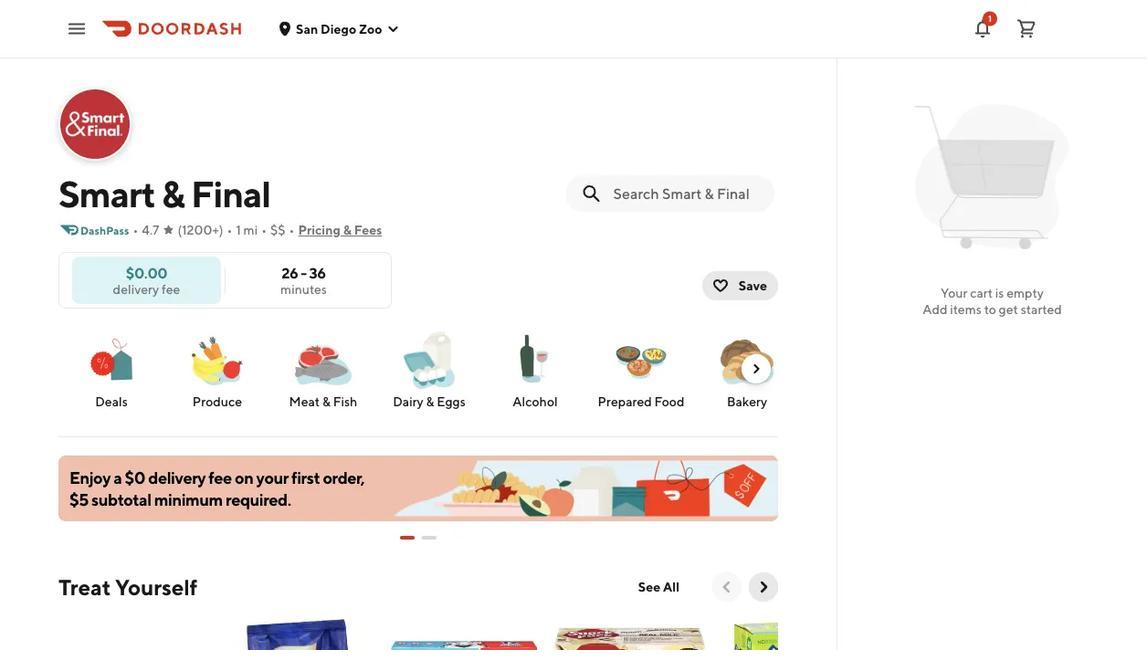Task type: vqa. For each thing, say whether or not it's contained in the screenshot.
"Hot" to the top
no



Task type: describe. For each thing, give the bounding box(es) containing it.
smart
[[58, 172, 155, 215]]

& for meat
[[323, 394, 331, 409]]

$0.00
[[126, 264, 167, 282]]

fees
[[354, 223, 382, 238]]

prepared food
[[598, 394, 685, 409]]

san diego zoo
[[296, 21, 382, 36]]

deals
[[95, 394, 128, 409]]

zoo
[[359, 21, 382, 36]]

alcohol link
[[490, 327, 581, 411]]

yourself
[[115, 574, 198, 600]]

& for dairy
[[426, 394, 435, 409]]

& for smart
[[162, 172, 184, 215]]

& left the fees
[[343, 223, 352, 238]]

diego
[[321, 21, 357, 36]]

minimum
[[154, 490, 223, 510]]

1 • from the left
[[133, 223, 138, 238]]

see all link
[[628, 573, 691, 602]]

prepared food link
[[596, 327, 687, 411]]

26
[[282, 264, 298, 282]]

open menu image
[[66, 18, 88, 40]]

fee inside enjoy a $0 delivery fee on your first order, $5 subtotal minimum required.
[[209, 468, 232, 488]]

1 horizontal spatial 1
[[989, 13, 993, 24]]

see
[[639, 580, 661, 595]]

get
[[1000, 302, 1019, 317]]

all
[[664, 580, 680, 595]]

save button
[[703, 271, 779, 301]]

produce
[[193, 394, 242, 409]]

meat & fish link
[[278, 327, 369, 411]]

fish
[[333, 394, 358, 409]]

meat
[[289, 394, 320, 409]]

produce link
[[172, 327, 263, 411]]

empty
[[1007, 286, 1045, 301]]

smart & final image
[[60, 90, 130, 159]]

dairy & eggs
[[393, 394, 466, 409]]

meat & fish
[[289, 394, 358, 409]]

dairy
[[393, 394, 424, 409]]

3 • from the left
[[262, 223, 267, 238]]

0 items, open order cart image
[[1016, 18, 1038, 40]]

2 • from the left
[[227, 223, 233, 238]]

your
[[941, 286, 968, 301]]

-
[[301, 264, 307, 282]]

first
[[292, 468, 320, 488]]

4 • from the left
[[289, 223, 295, 238]]

food
[[655, 394, 685, 409]]

1 vertical spatial 1
[[236, 223, 241, 238]]



Task type: locate. For each thing, give the bounding box(es) containing it.
a
[[114, 468, 122, 488]]

enjoy a $0 delivery fee on your first order, $5 subtotal minimum required.
[[69, 468, 365, 510]]

is
[[996, 286, 1005, 301]]

your cart is empty add items to get started
[[923, 286, 1063, 317]]

$0.00 delivery fee
[[113, 264, 180, 297]]

& left eggs
[[426, 394, 435, 409]]

& up '(1200+)'
[[162, 172, 184, 215]]

treat yourself
[[58, 574, 198, 600]]

1 vertical spatial fee
[[209, 468, 232, 488]]

• left 4.7
[[133, 223, 138, 238]]

0 horizontal spatial 1
[[236, 223, 241, 238]]

1 left mi
[[236, 223, 241, 238]]

on
[[235, 468, 254, 488]]

•
[[133, 223, 138, 238], [227, 223, 233, 238], [262, 223, 267, 238], [289, 223, 295, 238]]

enjoy
[[69, 468, 111, 488]]

save
[[739, 278, 768, 293]]

1 vertical spatial delivery
[[148, 468, 206, 488]]

order,
[[323, 468, 365, 488]]

produce image
[[185, 327, 250, 393]]

alcohol image
[[503, 327, 568, 392]]

deals image
[[79, 327, 144, 393]]

0 vertical spatial 1
[[989, 13, 993, 24]]

0 vertical spatial delivery
[[113, 282, 159, 297]]

empty retail cart image
[[907, 91, 1079, 263]]

• left mi
[[227, 223, 233, 238]]

fee
[[162, 282, 180, 297], [209, 468, 232, 488]]

meat & fish image
[[291, 327, 356, 393]]

items
[[951, 302, 982, 317]]

fee inside $0.00 delivery fee
[[162, 282, 180, 297]]

subtotal
[[91, 490, 151, 510]]

delivery up minimum
[[148, 468, 206, 488]]

• right $$
[[289, 223, 295, 238]]

delivery inside $0.00 delivery fee
[[113, 282, 159, 297]]

minutes
[[281, 282, 327, 297]]

36
[[309, 264, 326, 282]]

bakery link
[[702, 327, 793, 411]]

$0
[[125, 468, 145, 488]]

notification bell image
[[972, 18, 994, 40]]

fee left on
[[209, 468, 232, 488]]

final
[[191, 172, 271, 215]]

eggs
[[437, 394, 466, 409]]

&
[[162, 172, 184, 215], [343, 223, 352, 238], [323, 394, 331, 409], [426, 394, 435, 409]]

next image
[[749, 362, 764, 377]]

started
[[1022, 302, 1063, 317]]

san diego zoo button
[[278, 21, 401, 36]]

deals link
[[66, 327, 157, 411]]

4.7
[[142, 223, 159, 238]]

san
[[296, 21, 318, 36]]

dairy & eggs link
[[384, 327, 475, 411]]

mi
[[244, 223, 258, 238]]

1 left 0 items, open order cart image
[[989, 13, 993, 24]]

previous button of carousel image
[[718, 579, 737, 597]]

to
[[985, 302, 997, 317]]

prepared
[[598, 394, 652, 409]]

0 horizontal spatial fee
[[162, 282, 180, 297]]

bakery
[[727, 394, 768, 409]]

delivery down 4.7
[[113, 282, 159, 297]]

treat yourself link
[[58, 573, 198, 602]]

fee down '(1200+)'
[[162, 282, 180, 297]]

dashpass
[[80, 224, 129, 237]]

cart
[[971, 286, 994, 301]]

delivery
[[113, 282, 159, 297], [148, 468, 206, 488]]

0 vertical spatial fee
[[162, 282, 180, 297]]

26 - 36 minutes
[[281, 264, 327, 297]]

smart & final
[[58, 172, 271, 215]]

• 1 mi • $$ • pricing & fees
[[227, 223, 382, 238]]

alcohol
[[513, 394, 558, 409]]

(1200+)
[[178, 223, 223, 238]]

prepared food image
[[609, 327, 675, 393]]

1 horizontal spatial fee
[[209, 468, 232, 488]]

pricing & fees button
[[298, 216, 382, 245]]

& left "fish"
[[323, 394, 331, 409]]

Search Smart & Final search field
[[614, 184, 760, 204]]

next button of carousel image
[[755, 579, 773, 597]]

required.
[[226, 490, 291, 510]]

bakery image
[[715, 327, 781, 393]]

see all
[[639, 580, 680, 595]]

treat
[[58, 574, 111, 600]]

delivery inside enjoy a $0 delivery fee on your first order, $5 subtotal minimum required.
[[148, 468, 206, 488]]

dairy & eggs image
[[397, 327, 462, 393]]

1
[[989, 13, 993, 24], [236, 223, 241, 238]]

$$
[[271, 223, 286, 238]]

pricing
[[298, 223, 341, 238]]

• right mi
[[262, 223, 267, 238]]

$5
[[69, 490, 89, 510]]

add
[[923, 302, 948, 317]]

your
[[256, 468, 289, 488]]



